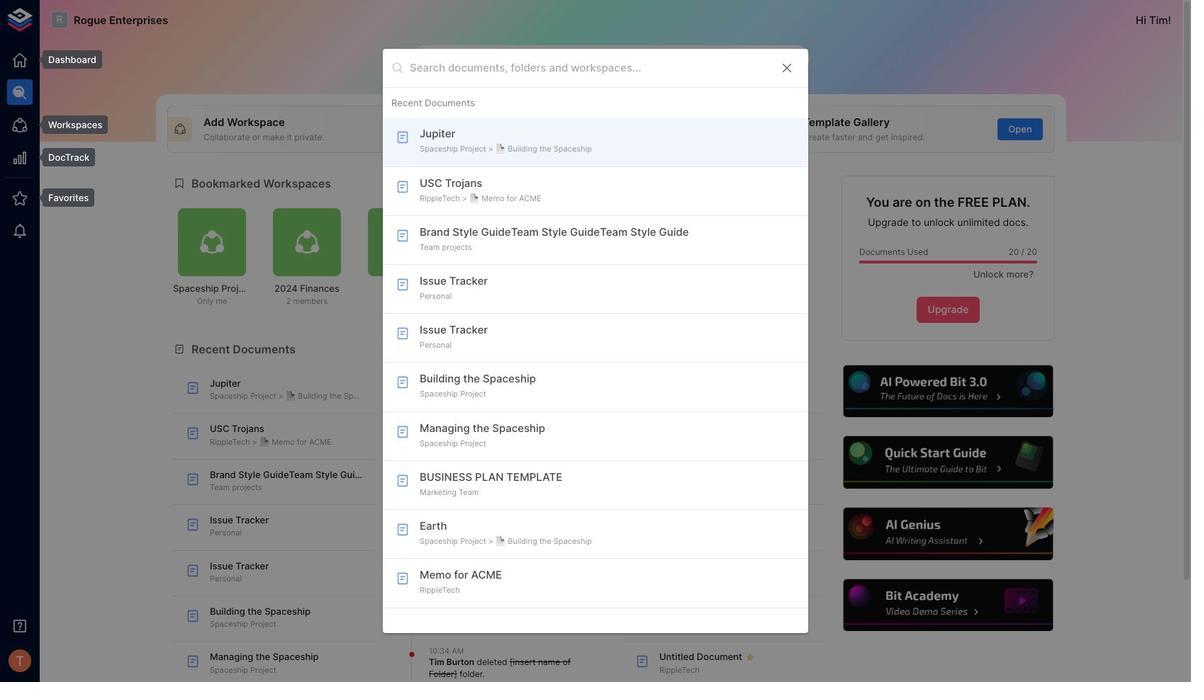 Task type: locate. For each thing, give the bounding box(es) containing it.
4 tooltip from the top
[[33, 189, 94, 207]]

2 help image from the top
[[842, 435, 1055, 491]]

dialog
[[383, 49, 808, 634]]

3 tooltip from the top
[[33, 148, 95, 167]]

tooltip
[[33, 50, 102, 69], [33, 116, 108, 134], [33, 148, 95, 167], [33, 189, 94, 207]]

4 help image from the top
[[842, 578, 1055, 634]]

help image
[[842, 364, 1055, 420], [842, 435, 1055, 491], [842, 506, 1055, 563], [842, 578, 1055, 634]]

2 tooltip from the top
[[33, 116, 108, 134]]

1 help image from the top
[[842, 364, 1055, 420]]

Search documents, folders and workspaces... text field
[[410, 57, 769, 79]]



Task type: describe. For each thing, give the bounding box(es) containing it.
3 help image from the top
[[842, 506, 1055, 563]]

1 tooltip from the top
[[33, 50, 102, 69]]



Task type: vqa. For each thing, say whether or not it's contained in the screenshot.
Remove Bookmark image
no



